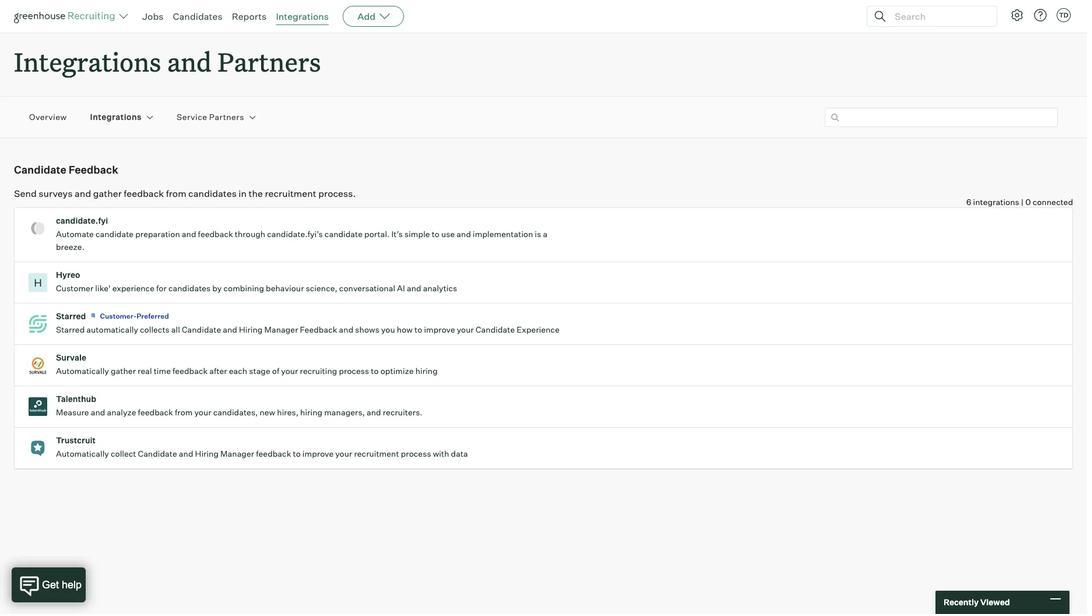 Task type: locate. For each thing, give the bounding box(es) containing it.
integrations and partners
[[14, 44, 321, 79]]

starred
[[56, 311, 86, 321], [56, 325, 85, 335]]

recruitment right the
[[265, 188, 316, 199]]

manager down candidates,
[[220, 449, 254, 459]]

your inside talenthub measure and analyze feedback from your candidates, new hires, hiring managers, and recruiters.
[[194, 408, 211, 417]]

your down "analytics"
[[457, 325, 474, 335]]

2 starred from the top
[[56, 325, 85, 335]]

improve right how
[[424, 325, 455, 335]]

your down managers,
[[335, 449, 352, 459]]

candidate feedback
[[14, 163, 118, 176]]

feedback right time
[[173, 366, 208, 376]]

automatically down survale
[[56, 366, 109, 376]]

1 horizontal spatial feedback
[[300, 325, 337, 335]]

partners down 'reports' link
[[218, 44, 321, 79]]

reports
[[232, 10, 267, 22]]

to down hires,
[[293, 449, 301, 459]]

partners
[[218, 44, 321, 79], [209, 112, 244, 122]]

1 vertical spatial candidates
[[168, 283, 211, 293]]

manager down behaviour
[[264, 325, 298, 335]]

1 candidate from the left
[[96, 229, 134, 239]]

1 starred from the top
[[56, 311, 86, 321]]

your left candidates,
[[194, 408, 211, 417]]

0 vertical spatial hiring
[[239, 325, 263, 335]]

like'
[[95, 283, 111, 293]]

1 horizontal spatial integrations link
[[276, 10, 329, 22]]

survale
[[56, 353, 86, 363]]

process for recruitment
[[401, 449, 431, 459]]

1 vertical spatial hiring
[[195, 449, 219, 459]]

feedback
[[69, 163, 118, 176], [300, 325, 337, 335]]

recruitment down recruiters.
[[354, 449, 399, 459]]

2 vertical spatial integrations
[[90, 112, 142, 122]]

candidate up send
[[14, 163, 66, 176]]

experience
[[112, 283, 154, 293]]

integrations for integrations and partners
[[14, 44, 161, 79]]

1 vertical spatial recruitment
[[354, 449, 399, 459]]

collect
[[111, 449, 136, 459]]

from for candidates
[[166, 188, 186, 199]]

is
[[535, 229, 541, 239]]

from up preparation in the left of the page
[[166, 188, 186, 199]]

new
[[260, 408, 275, 417]]

1 horizontal spatial manager
[[264, 325, 298, 335]]

td
[[1059, 11, 1069, 19]]

candidates left "by"
[[168, 283, 211, 293]]

improve
[[424, 325, 455, 335], [302, 449, 334, 459]]

6 integrations | 0 connected
[[966, 197, 1073, 207]]

process
[[339, 366, 369, 376], [401, 449, 431, 459]]

0 vertical spatial recruitment
[[265, 188, 316, 199]]

automatically down 'trustcruit'
[[56, 449, 109, 459]]

feedback up surveys
[[69, 163, 118, 176]]

gather
[[93, 188, 122, 199], [111, 366, 136, 376]]

1 vertical spatial integrations
[[14, 44, 161, 79]]

0 horizontal spatial hiring
[[195, 449, 219, 459]]

all
[[171, 325, 180, 335]]

0 horizontal spatial candidate
[[96, 229, 134, 239]]

to
[[432, 229, 440, 239], [414, 325, 422, 335], [371, 366, 379, 376], [293, 449, 301, 459]]

real
[[138, 366, 152, 376]]

1 vertical spatial from
[[175, 408, 193, 417]]

h
[[34, 276, 42, 289]]

implementation
[[473, 229, 533, 239]]

gather up 'candidate.fyi'
[[93, 188, 122, 199]]

feedback down new
[[256, 449, 291, 459]]

None text field
[[825, 108, 1058, 127]]

how
[[397, 325, 413, 335]]

hiring down candidates,
[[195, 449, 219, 459]]

feedback inside trustcruit automatically collect candidate and hiring manager feedback to improve your recruitment process with data
[[256, 449, 291, 459]]

candidates left in
[[188, 188, 237, 199]]

0 vertical spatial integrations
[[276, 10, 329, 22]]

process inside trustcruit automatically collect candidate and hiring manager feedback to improve your recruitment process with data
[[401, 449, 431, 459]]

improve inside trustcruit automatically collect candidate and hiring manager feedback to improve your recruitment process with data
[[302, 449, 334, 459]]

hiring
[[415, 366, 438, 376], [300, 408, 322, 417]]

process inside survale automatically gather real time feedback after each stage of your recruiting process to optimize hiring
[[339, 366, 369, 376]]

automatically for survale
[[56, 366, 109, 376]]

candidate right all
[[182, 325, 221, 335]]

automatically for trustcruit
[[56, 449, 109, 459]]

by
[[212, 283, 222, 293]]

feedback
[[124, 188, 164, 199], [198, 229, 233, 239], [173, 366, 208, 376], [138, 408, 173, 417], [256, 449, 291, 459]]

0 vertical spatial integrations link
[[276, 10, 329, 22]]

integrations
[[276, 10, 329, 22], [14, 44, 161, 79], [90, 112, 142, 122]]

service partners link
[[177, 112, 244, 123]]

a
[[543, 229, 547, 239]]

to left use
[[432, 229, 440, 239]]

automatically inside trustcruit automatically collect candidate and hiring manager feedback to improve your recruitment process with data
[[56, 449, 109, 459]]

candidate.fyi
[[56, 216, 108, 226]]

candidate
[[14, 163, 66, 176], [182, 325, 221, 335], [476, 325, 515, 335], [138, 449, 177, 459]]

1 vertical spatial hiring
[[300, 408, 322, 417]]

automatically inside survale automatically gather real time feedback after each stage of your recruiting process to optimize hiring
[[56, 366, 109, 376]]

behaviour
[[266, 283, 304, 293]]

and inside trustcruit automatically collect candidate and hiring manager feedback to improve your recruitment process with data
[[179, 449, 193, 459]]

feedback inside 'candidate.fyi automate candidate preparation and feedback through candidate.fyi's candidate portal. it's simple to use and implementation is a breeze.'
[[198, 229, 233, 239]]

use
[[441, 229, 455, 239]]

integrations for top "integrations" link
[[276, 10, 329, 22]]

1 vertical spatial improve
[[302, 449, 334, 459]]

to inside 'candidate.fyi automate candidate preparation and feedback through candidate.fyi's candidate portal. it's simple to use and implementation is a breeze.'
[[432, 229, 440, 239]]

to inside trustcruit automatically collect candidate and hiring manager feedback to improve your recruitment process with data
[[293, 449, 301, 459]]

integrations
[[973, 197, 1019, 207]]

0 vertical spatial hiring
[[415, 366, 438, 376]]

0 horizontal spatial process
[[339, 366, 369, 376]]

0 horizontal spatial integrations link
[[90, 112, 142, 123]]

1 vertical spatial starred
[[56, 325, 85, 335]]

customer
[[56, 283, 93, 293]]

0 vertical spatial starred
[[56, 311, 86, 321]]

recruitment
[[265, 188, 316, 199], [354, 449, 399, 459]]

0 horizontal spatial hiring
[[300, 408, 322, 417]]

from left candidates,
[[175, 408, 193, 417]]

Search text field
[[892, 8, 986, 25]]

0 vertical spatial improve
[[424, 325, 455, 335]]

your inside trustcruit automatically collect candidate and hiring manager feedback to improve your recruitment process with data
[[335, 449, 352, 459]]

starred for starred
[[56, 311, 86, 321]]

starred down customer
[[56, 311, 86, 321]]

hiring right optimize
[[415, 366, 438, 376]]

0 vertical spatial gather
[[93, 188, 122, 199]]

1 horizontal spatial improve
[[424, 325, 455, 335]]

recently
[[944, 598, 979, 608]]

candidates
[[188, 188, 237, 199], [168, 283, 211, 293]]

integrations for the bottommost "integrations" link
[[90, 112, 142, 122]]

after
[[209, 366, 227, 376]]

|
[[1021, 197, 1024, 207]]

trustcruit automatically collect candidate and hiring manager feedback to improve your recruitment process with data
[[56, 436, 468, 459]]

your right the of
[[281, 366, 298, 376]]

candidate left portal.
[[325, 229, 363, 239]]

1 horizontal spatial recruitment
[[354, 449, 399, 459]]

each
[[229, 366, 247, 376]]

hiring up survale automatically gather real time feedback after each stage of your recruiting process to optimize hiring
[[239, 325, 263, 335]]

1 vertical spatial gather
[[111, 366, 136, 376]]

feedback right analyze on the left bottom of page
[[138, 408, 173, 417]]

with
[[433, 449, 449, 459]]

preparation
[[135, 229, 180, 239]]

feedback up preparation in the left of the page
[[124, 188, 164, 199]]

and inside hyreo customer like' experience for candidates by combining behaviour science, conversational ai and analytics
[[407, 283, 421, 293]]

service partners
[[177, 112, 244, 122]]

1 vertical spatial process
[[401, 449, 431, 459]]

partners right service
[[209, 112, 244, 122]]

0 horizontal spatial manager
[[220, 449, 254, 459]]

to left optimize
[[371, 366, 379, 376]]

from
[[166, 188, 186, 199], [175, 408, 193, 417]]

1 horizontal spatial candidate
[[325, 229, 363, 239]]

hiring right hires,
[[300, 408, 322, 417]]

candidates link
[[173, 10, 222, 22]]

candidate
[[96, 229, 134, 239], [325, 229, 363, 239]]

feedback up recruiting
[[300, 325, 337, 335]]

0 horizontal spatial improve
[[302, 449, 334, 459]]

hiring
[[239, 325, 263, 335], [195, 449, 219, 459]]

1 automatically from the top
[[56, 366, 109, 376]]

automatically
[[86, 325, 138, 335]]

jobs
[[142, 10, 164, 22]]

measure
[[56, 408, 89, 417]]

candidate down 'candidate.fyi'
[[96, 229, 134, 239]]

automate
[[56, 229, 94, 239]]

0 vertical spatial automatically
[[56, 366, 109, 376]]

0 horizontal spatial recruitment
[[265, 188, 316, 199]]

from inside talenthub measure and analyze feedback from your candidates, new hires, hiring managers, and recruiters.
[[175, 408, 193, 417]]

process right recruiting
[[339, 366, 369, 376]]

1 vertical spatial integrations link
[[90, 112, 142, 123]]

trustcruit
[[56, 436, 96, 445]]

1 vertical spatial manager
[[220, 449, 254, 459]]

0 vertical spatial feedback
[[69, 163, 118, 176]]

1 vertical spatial automatically
[[56, 449, 109, 459]]

candidate right collect
[[138, 449, 177, 459]]

1 horizontal spatial hiring
[[415, 366, 438, 376]]

gather left real on the bottom
[[111, 366, 136, 376]]

talenthub
[[56, 394, 96, 404]]

feedback left through
[[198, 229, 233, 239]]

candidates inside hyreo customer like' experience for candidates by combining behaviour science, conversational ai and analytics
[[168, 283, 211, 293]]

0 vertical spatial from
[[166, 188, 186, 199]]

0 vertical spatial process
[[339, 366, 369, 376]]

2 automatically from the top
[[56, 449, 109, 459]]

improve down managers,
[[302, 449, 334, 459]]

collects
[[140, 325, 170, 335]]

and
[[167, 44, 212, 79], [75, 188, 91, 199], [182, 229, 196, 239], [457, 229, 471, 239], [407, 283, 421, 293], [223, 325, 237, 335], [339, 325, 353, 335], [91, 408, 105, 417], [367, 408, 381, 417], [179, 449, 193, 459]]

manager inside trustcruit automatically collect candidate and hiring manager feedback to improve your recruitment process with data
[[220, 449, 254, 459]]

add button
[[343, 6, 404, 27]]

process left with
[[401, 449, 431, 459]]

starred up survale
[[56, 325, 85, 335]]

recruitment inside trustcruit automatically collect candidate and hiring manager feedback to improve your recruitment process with data
[[354, 449, 399, 459]]

1 horizontal spatial process
[[401, 449, 431, 459]]

automatically
[[56, 366, 109, 376], [56, 449, 109, 459]]



Task type: vqa. For each thing, say whether or not it's contained in the screenshot.
the Automate on the top left of the page
yes



Task type: describe. For each thing, give the bounding box(es) containing it.
your inside survale automatically gather real time feedback after each stage of your recruiting process to optimize hiring
[[281, 366, 298, 376]]

preferred
[[137, 312, 169, 321]]

you
[[381, 325, 395, 335]]

from for your
[[175, 408, 193, 417]]

hiring inside talenthub measure and analyze feedback from your candidates, new hires, hiring managers, and recruiters.
[[300, 408, 322, 417]]

customer-preferred
[[100, 312, 169, 321]]

data
[[451, 449, 468, 459]]

candidate.fyi automate candidate preparation and feedback through candidate.fyi's candidate portal. it's simple to use and implementation is a breeze.
[[56, 216, 547, 252]]

0 vertical spatial candidates
[[188, 188, 237, 199]]

overview
[[29, 112, 67, 122]]

it's
[[391, 229, 403, 239]]

jobs link
[[142, 10, 164, 22]]

shows
[[355, 325, 379, 335]]

1 vertical spatial feedback
[[300, 325, 337, 335]]

0 vertical spatial manager
[[264, 325, 298, 335]]

recruiters.
[[383, 408, 422, 417]]

connected
[[1033, 197, 1073, 207]]

experience
[[517, 325, 560, 335]]

hiring inside trustcruit automatically collect candidate and hiring manager feedback to improve your recruitment process with data
[[195, 449, 219, 459]]

survale automatically gather real time feedback after each stage of your recruiting process to optimize hiring
[[56, 353, 438, 376]]

portal.
[[364, 229, 390, 239]]

add
[[357, 10, 376, 22]]

analyze
[[107, 408, 136, 417]]

viewed
[[980, 598, 1010, 608]]

greenhouse recruiting image
[[14, 9, 119, 23]]

simple
[[405, 229, 430, 239]]

conversational
[[339, 283, 395, 293]]

hyreo customer like' experience for candidates by combining behaviour science, conversational ai and analytics
[[56, 270, 459, 293]]

hiring inside survale automatically gather real time feedback after each stage of your recruiting process to optimize hiring
[[415, 366, 438, 376]]

reports link
[[232, 10, 267, 22]]

managers,
[[324, 408, 365, 417]]

for
[[156, 283, 167, 293]]

time
[[154, 366, 171, 376]]

optimize
[[380, 366, 414, 376]]

1 horizontal spatial hiring
[[239, 325, 263, 335]]

feedback inside talenthub measure and analyze feedback from your candidates, new hires, hiring managers, and recruiters.
[[138, 408, 173, 417]]

combining
[[224, 283, 264, 293]]

td button
[[1057, 8, 1071, 22]]

2 candidate from the left
[[325, 229, 363, 239]]

service
[[177, 112, 207, 122]]

through
[[235, 229, 265, 239]]

starred automatically collects all candidate and hiring manager feedback and shows you how to improve your candidate experience
[[56, 325, 560, 335]]

0
[[1025, 197, 1031, 207]]

candidates,
[[213, 408, 258, 417]]

to inside survale automatically gather real time feedback after each stage of your recruiting process to optimize hiring
[[371, 366, 379, 376]]

starred for starred automatically collects all candidate and hiring manager feedback and shows you how to improve your candidate experience
[[56, 325, 85, 335]]

candidate.fyi's
[[267, 229, 323, 239]]

td button
[[1054, 6, 1073, 24]]

hires,
[[277, 408, 298, 417]]

send surveys and gather feedback from candidates in the recruitment process.
[[14, 188, 356, 199]]

candidate inside trustcruit automatically collect candidate and hiring manager feedback to improve your recruitment process with data
[[138, 449, 177, 459]]

overview link
[[29, 112, 67, 123]]

0 horizontal spatial feedback
[[69, 163, 118, 176]]

stage
[[249, 366, 270, 376]]

candidate left experience
[[476, 325, 515, 335]]

process.
[[318, 188, 356, 199]]

science,
[[306, 283, 337, 293]]

candidates
[[173, 10, 222, 22]]

1 vertical spatial partners
[[209, 112, 244, 122]]

breeze.
[[56, 242, 85, 252]]

6
[[966, 197, 971, 207]]

configure image
[[1010, 8, 1024, 22]]

send
[[14, 188, 37, 199]]

to right how
[[414, 325, 422, 335]]

in
[[239, 188, 247, 199]]

talenthub measure and analyze feedback from your candidates, new hires, hiring managers, and recruiters.
[[56, 394, 422, 417]]

of
[[272, 366, 279, 376]]

0 vertical spatial partners
[[218, 44, 321, 79]]

analytics
[[423, 283, 457, 293]]

recruiting
[[300, 366, 337, 376]]

gather inside survale automatically gather real time feedback after each stage of your recruiting process to optimize hiring
[[111, 366, 136, 376]]

feedback inside survale automatically gather real time feedback after each stage of your recruiting process to optimize hiring
[[173, 366, 208, 376]]

customer-
[[100, 312, 137, 321]]

recently viewed
[[944, 598, 1010, 608]]

ai
[[397, 283, 405, 293]]

process for recruiting
[[339, 366, 369, 376]]

the
[[249, 188, 263, 199]]

hyreo
[[56, 270, 80, 280]]

surveys
[[39, 188, 73, 199]]



